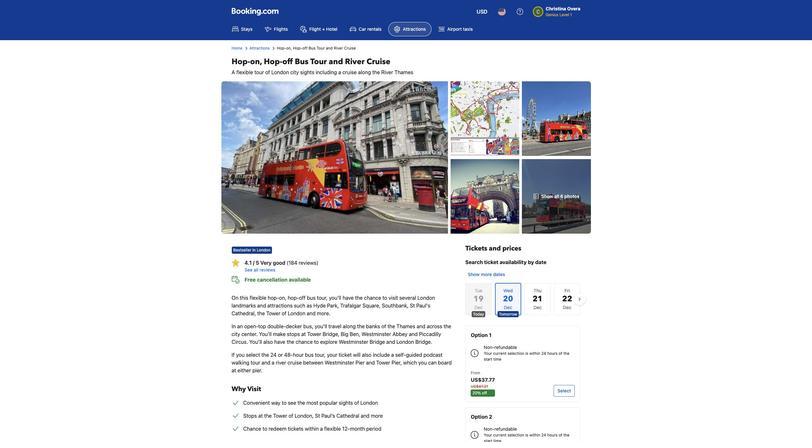 Task type: vqa. For each thing, say whether or not it's contained in the screenshot.
at inside the In an open-top double-decker bus, you'll travel along the banks of the Thames and across the city center. You'll make stops at Tower Bridge, Big Ben, Westminster Abbey and Piccadilly Circus. You'll also have the chance to explore Westminster Bridge and London Bridge.
yes



Task type: locate. For each thing, give the bounding box(es) containing it.
sights
[[300, 69, 314, 75], [339, 400, 353, 406]]

to left explore
[[314, 339, 319, 345]]

1 time from the top
[[494, 357, 502, 362]]

1 vertical spatial city
[[232, 331, 240, 337]]

christina
[[546, 6, 566, 11]]

1 horizontal spatial city
[[290, 69, 299, 75]]

start down 2
[[484, 439, 492, 442]]

popular
[[320, 400, 338, 406]]

0 horizontal spatial dec
[[475, 305, 483, 310]]

0 vertical spatial attractions
[[403, 26, 426, 32]]

dec for 22
[[563, 305, 572, 310]]

1 inside christina overa genius level 1
[[570, 12, 572, 17]]

1 horizontal spatial river
[[345, 56, 365, 67]]

rentals
[[367, 26, 382, 32]]

on, for hop-on, hop-off bus tour and river cruise a flexible tour of london city sights including a cruise along the river thames
[[250, 56, 262, 67]]

bridge,
[[323, 331, 340, 337]]

1 vertical spatial attractions link
[[250, 45, 270, 51]]

2 non- from the top
[[484, 426, 495, 432]]

0 vertical spatial st
[[410, 303, 415, 309]]

within for option 1
[[530, 351, 540, 356]]

tour, up hyde
[[317, 295, 328, 301]]

2 your from the top
[[484, 433, 492, 438]]

westminster up bridge at left
[[362, 331, 391, 337]]

see all reviews button
[[245, 267, 455, 273]]

2
[[489, 414, 492, 420]]

1 vertical spatial current
[[493, 433, 507, 438]]

0 vertical spatial chance
[[364, 295, 381, 301]]

show left 6
[[541, 194, 553, 199]]

non- down 2
[[484, 426, 495, 432]]

hop-
[[268, 295, 279, 301], [288, 295, 299, 301]]

hop-on, hop-off bus tour and river cruise
[[277, 46, 356, 51]]

sights left including
[[300, 69, 314, 75]]

available
[[289, 277, 311, 283]]

also
[[263, 339, 273, 345], [362, 352, 372, 358]]

today
[[473, 312, 484, 317]]

off right 20%
[[482, 391, 487, 396]]

1 horizontal spatial sights
[[339, 400, 353, 406]]

1 horizontal spatial show
[[541, 194, 553, 199]]

1 horizontal spatial all
[[554, 194, 559, 199]]

cruise right including
[[343, 69, 357, 75]]

of inside in an open-top double-decker bus, you'll travel along the banks of the thames and across the city center. you'll make stops at tower bridge, big ben, westminster abbey and piccadilly circus. you'll also have the chance to explore westminster bridge and london bridge.
[[382, 324, 386, 329]]

prices
[[503, 244, 522, 253]]

on
[[232, 295, 239, 301]]

flexible right a
[[236, 69, 253, 75]]

reviews)
[[299, 260, 318, 266]]

1 horizontal spatial you'll
[[329, 295, 341, 301]]

1 vertical spatial all
[[254, 267, 258, 273]]

also inside if you select the 24 or 48-hour bus tour, your ticket will also include a self-guided podcast walking tour and a river cruise between westminster pier and tower pier, which you can board at either pier.
[[362, 352, 372, 358]]

tour up including
[[310, 56, 327, 67]]

tower inside on this flexible hop-on, hop-off bus tour, you'll have the chance to visit several london landmarks and attractions such as hyde park, trafalgar square, southbank, st paul's cathedral, the tower of london and more.
[[266, 311, 280, 316]]

why
[[232, 385, 246, 394]]

2 start from the top
[[484, 439, 492, 442]]

bus for hop-on, hop-off bus tour and river cruise a flexible tour of london city sights including a cruise along the river thames
[[295, 56, 309, 67]]

tower down the include
[[376, 360, 390, 366]]

1 vertical spatial you'll
[[315, 324, 327, 329]]

westminster
[[362, 331, 391, 337], [339, 339, 368, 345], [325, 360, 354, 366]]

1 is from the top
[[525, 351, 528, 356]]

airport taxis link
[[433, 22, 478, 36]]

city left including
[[290, 69, 299, 75]]

visit
[[389, 295, 398, 301]]

option down today
[[471, 332, 488, 338]]

1 horizontal spatial cruise
[[367, 56, 391, 67]]

1 vertical spatial tour,
[[315, 352, 326, 358]]

2 current from the top
[[493, 433, 507, 438]]

a right including
[[338, 69, 341, 75]]

at right stops
[[258, 413, 263, 419]]

at down walking
[[232, 368, 236, 374]]

off up such at the left bottom
[[299, 295, 306, 301]]

1 horizontal spatial cruise
[[343, 69, 357, 75]]

0 vertical spatial have
[[343, 295, 354, 301]]

2 dec from the left
[[534, 305, 542, 310]]

hop-
[[277, 46, 286, 51], [293, 46, 303, 51], [232, 56, 250, 67], [264, 56, 282, 67]]

explore
[[320, 339, 338, 345]]

0 vertical spatial non-refundable your current selection is within 24 hours of the start time
[[484, 345, 570, 362]]

paul's
[[416, 303, 430, 309]]

all inside 4.1 / 5 very good (184 reviews) see all reviews
[[254, 267, 258, 273]]

4.1
[[245, 260, 252, 266]]

on this flexible hop-on, hop-off bus tour, you'll have the chance to visit several london landmarks and attractions such as hyde park, trafalgar square, southbank, st paul's cathedral, the tower of london and more.
[[232, 295, 435, 316]]

flexible right this
[[250, 295, 266, 301]]

dec
[[475, 305, 483, 310], [534, 305, 542, 310], [563, 305, 572, 310]]

0 horizontal spatial bus
[[295, 56, 309, 67]]

have down make
[[274, 339, 285, 345]]

start up us$37.77 at the right
[[484, 357, 492, 362]]

ticket left will
[[339, 352, 352, 358]]

hop- up attractions on the left bottom of the page
[[268, 295, 279, 301]]

london inside hop-on, hop-off bus tour and river cruise a flexible tour of london city sights including a cruise along the river thames
[[271, 69, 289, 75]]

non-refundable your current selection is within 24 hours of the start time for 2
[[484, 426, 570, 442]]

1 horizontal spatial bus
[[309, 46, 316, 51]]

to inside on this flexible hop-on, hop-off bus tour, you'll have the chance to visit several london landmarks and attractions such as hyde park, trafalgar square, southbank, st paul's cathedral, the tower of london and more.
[[383, 295, 387, 301]]

selection
[[508, 351, 524, 356], [508, 433, 524, 438]]

genius
[[546, 12, 559, 17]]

you'll
[[329, 295, 341, 301], [315, 324, 327, 329]]

1 start from the top
[[484, 357, 492, 362]]

to inside in an open-top double-decker bus, you'll travel along the banks of the thames and across the city center. you'll make stops at tower bridge, big ben, westminster abbey and piccadilly circus. you'll also have the chance to explore westminster bridge and london bridge.
[[314, 339, 319, 345]]

dec up today
[[475, 305, 483, 310]]

hours
[[547, 351, 558, 356], [547, 433, 558, 438]]

1 vertical spatial have
[[274, 339, 285, 345]]

tour right a
[[255, 69, 264, 75]]

reviews
[[260, 267, 276, 273]]

good
[[273, 260, 285, 266]]

2 horizontal spatial dec
[[563, 305, 572, 310]]

0 horizontal spatial you
[[236, 352, 245, 358]]

1 vertical spatial at
[[232, 368, 236, 374]]

0 vertical spatial bus
[[307, 295, 316, 301]]

tour up hop-on, hop-off bus tour and river cruise a flexible tour of london city sights including a cruise along the river thames on the top of page
[[317, 46, 325, 51]]

off down hop-on, hop-off bus tour and river cruise
[[282, 56, 293, 67]]

1 vertical spatial flexible
[[250, 295, 266, 301]]

and up pier. on the left bottom of the page
[[262, 360, 270, 366]]

19
[[474, 294, 484, 304]]

0 horizontal spatial also
[[263, 339, 273, 345]]

tower down bus,
[[307, 331, 321, 337]]

thames inside hop-on, hop-off bus tour and river cruise a flexible tour of london city sights including a cruise along the river thames
[[395, 69, 413, 75]]

london inside in an open-top double-decker bus, you'll travel along the banks of the thames and across the city center. you'll make stops at tower bridge, big ben, westminster abbey and piccadilly circus. you'll also have the chance to explore westminster bridge and london bridge.
[[397, 339, 414, 345]]

0 vertical spatial start
[[484, 357, 492, 362]]

london,
[[295, 413, 314, 419]]

0 horizontal spatial you'll
[[315, 324, 327, 329]]

your
[[484, 351, 492, 356], [484, 433, 492, 438]]

by
[[528, 259, 534, 265]]

cruise down hour
[[288, 360, 302, 366]]

tour inside hop-on, hop-off bus tour and river cruise a flexible tour of london city sights including a cruise along the river thames
[[310, 56, 327, 67]]

all left 6
[[554, 194, 559, 199]]

1 horizontal spatial attractions
[[403, 26, 426, 32]]

0 vertical spatial your
[[484, 351, 492, 356]]

you right if
[[236, 352, 245, 358]]

christina overa genius level 1
[[546, 6, 581, 17]]

0 horizontal spatial river
[[334, 46, 343, 51]]

0 horizontal spatial cruise
[[288, 360, 302, 366]]

show down search
[[468, 272, 480, 277]]

thames inside in an open-top double-decker bus, you'll travel along the banks of the thames and across the city center. you'll make stops at tower bridge, big ben, westminster abbey and piccadilly circus. you'll also have the chance to explore westminster bridge and london bridge.
[[397, 324, 415, 329]]

see
[[288, 400, 296, 406]]

dec inside thu 21 dec
[[534, 305, 542, 310]]

selection for option 2
[[508, 433, 524, 438]]

0 horizontal spatial have
[[274, 339, 285, 345]]

1 horizontal spatial along
[[358, 69, 371, 75]]

1 horizontal spatial 1
[[570, 12, 572, 17]]

1 vertical spatial cruise
[[288, 360, 302, 366]]

st left paul's
[[315, 413, 320, 419]]

tour up pier. on the left bottom of the page
[[251, 360, 260, 366]]

to left redeem
[[263, 426, 267, 432]]

car rentals
[[359, 26, 382, 32]]

square,
[[363, 303, 381, 309]]

hour
[[293, 352, 304, 358]]

1 selection from the top
[[508, 351, 524, 356]]

flexible left 12-
[[324, 426, 341, 432]]

hop- up such at the left bottom
[[288, 295, 299, 301]]

refundable
[[495, 345, 517, 350], [495, 426, 517, 432]]

0 vertical spatial westminster
[[362, 331, 391, 337]]

1 horizontal spatial hop-
[[288, 295, 299, 301]]

0 horizontal spatial chance
[[296, 339, 313, 345]]

time for option 1
[[494, 357, 502, 362]]

1 vertical spatial your
[[484, 433, 492, 438]]

you'll inside in an open-top double-decker bus, you'll travel along the banks of the thames and across the city center. you'll make stops at tower bridge, big ben, westminster abbey and piccadilly circus. you'll also have the chance to explore westminster bridge and london bridge.
[[315, 324, 327, 329]]

either
[[238, 368, 251, 374]]

dec down 21
[[534, 305, 542, 310]]

option
[[471, 332, 488, 338], [471, 414, 488, 420]]

also down you'll
[[263, 339, 273, 345]]

0 vertical spatial you
[[236, 352, 245, 358]]

more up the period
[[371, 413, 383, 419]]

2 refundable from the top
[[495, 426, 517, 432]]

westminster down ben, at the bottom
[[339, 339, 368, 345]]

is
[[525, 351, 528, 356], [525, 433, 528, 438]]

dec inside tue 19 dec today
[[475, 305, 483, 310]]

0 vertical spatial tour
[[317, 46, 325, 51]]

show more dates button
[[465, 269, 508, 281]]

bus down hop-on, hop-off bus tour and river cruise
[[295, 56, 309, 67]]

time for option 2
[[494, 439, 502, 442]]

1 hours from the top
[[547, 351, 558, 356]]

2 vertical spatial on,
[[279, 295, 286, 301]]

0 vertical spatial also
[[263, 339, 273, 345]]

0 vertical spatial attractions link
[[388, 22, 432, 36]]

tower up redeem
[[273, 413, 287, 419]]

to left visit
[[383, 295, 387, 301]]

in
[[232, 324, 236, 329]]

2 vertical spatial within
[[530, 433, 540, 438]]

non-refundable your current selection is within 24 hours of the start time
[[484, 345, 570, 362], [484, 426, 570, 442]]

1 horizontal spatial chance
[[364, 295, 381, 301]]

chance up square,
[[364, 295, 381, 301]]

ticket
[[484, 259, 499, 265], [339, 352, 352, 358]]

more left dates
[[481, 272, 492, 277]]

0 horizontal spatial city
[[232, 331, 240, 337]]

city down in
[[232, 331, 240, 337]]

is for option 2
[[525, 433, 528, 438]]

cruise inside hop-on, hop-off bus tour and river cruise a flexible tour of london city sights including a cruise along the river thames
[[367, 56, 391, 67]]

big
[[341, 331, 348, 337]]

flexible inside on this flexible hop-on, hop-off bus tour, you'll have the chance to visit several london landmarks and attractions such as hyde park, trafalgar square, southbank, st paul's cathedral, the tower of london and more.
[[250, 295, 266, 301]]

2 hours from the top
[[547, 433, 558, 438]]

0 vertical spatial selection
[[508, 351, 524, 356]]

off inside on this flexible hop-on, hop-off bus tour, you'll have the chance to visit several london landmarks and attractions such as hyde park, trafalgar square, southbank, st paul's cathedral, the tower of london and more.
[[299, 295, 306, 301]]

time
[[494, 357, 502, 362], [494, 439, 502, 442]]

tour, up between
[[315, 352, 326, 358]]

1 horizontal spatial more
[[481, 272, 492, 277]]

flights
[[274, 26, 288, 32]]

chance inside on this flexible hop-on, hop-off bus tour, you'll have the chance to visit several london landmarks and attractions such as hyde park, trafalgar square, southbank, st paul's cathedral, the tower of london and more.
[[364, 295, 381, 301]]

2 horizontal spatial river
[[381, 69, 393, 75]]

an
[[237, 324, 243, 329]]

24 for option 2
[[542, 433, 546, 438]]

2 selection from the top
[[508, 433, 524, 438]]

flight + hotel
[[309, 26, 337, 32]]

non-
[[484, 345, 495, 350], [484, 426, 495, 432]]

refundable for option 2
[[495, 426, 517, 432]]

attractions
[[403, 26, 426, 32], [250, 46, 270, 51]]

off inside hop-on, hop-off bus tour and river cruise a flexible tour of london city sights including a cruise along the river thames
[[282, 56, 293, 67]]

ticket up show more dates
[[484, 259, 499, 265]]

you'll up park,
[[329, 295, 341, 301]]

tower down attractions on the left bottom of the page
[[266, 311, 280, 316]]

2 time from the top
[[494, 439, 502, 442]]

in an open-top double-decker bus, you'll travel along the banks of the thames and across the city center. you'll make stops at tower bridge, big ben, westminster abbey and piccadilly circus. you'll also have the chance to explore westminster bridge and london bridge.
[[232, 324, 451, 345]]

car rentals link
[[344, 22, 387, 36]]

bus inside hop-on, hop-off bus tour and river cruise a flexible tour of london city sights including a cruise along the river thames
[[295, 56, 309, 67]]

dec down 22
[[563, 305, 572, 310]]

sights up cathedral
[[339, 400, 353, 406]]

you'll right bus,
[[315, 324, 327, 329]]

a
[[232, 69, 235, 75]]

overa
[[567, 6, 581, 11]]

all down 5
[[254, 267, 258, 273]]

show for show more dates
[[468, 272, 480, 277]]

0 vertical spatial you'll
[[329, 295, 341, 301]]

3 dec from the left
[[563, 305, 572, 310]]

0 vertical spatial 1
[[570, 12, 572, 17]]

2 non-refundable your current selection is within 24 hours of the start time from the top
[[484, 426, 570, 442]]

bus for hop-on, hop-off bus tour and river cruise
[[309, 46, 316, 51]]

1 vertical spatial show
[[468, 272, 480, 277]]

within
[[530, 351, 540, 356], [305, 426, 319, 432], [530, 433, 540, 438]]

include
[[373, 352, 390, 358]]

your down 2
[[484, 433, 492, 438]]

2 vertical spatial at
[[258, 413, 263, 419]]

also inside in an open-top double-decker bus, you'll travel along the banks of the thames and across the city center. you'll make stops at tower bridge, big ben, westminster abbey and piccadilly circus. you'll also have the chance to explore westminster bridge and london bridge.
[[263, 339, 273, 345]]

1 vertical spatial is
[[525, 433, 528, 438]]

0 vertical spatial is
[[525, 351, 528, 356]]

search ticket availability by date
[[465, 259, 547, 265]]

non-refundable your current selection is within 24 hours of the start time for 1
[[484, 345, 570, 362]]

0 horizontal spatial sights
[[300, 69, 314, 75]]

photos
[[565, 194, 580, 199]]

bus
[[309, 46, 316, 51], [295, 56, 309, 67]]

more inside show more dates button
[[481, 272, 492, 277]]

1 current from the top
[[493, 351, 507, 356]]

and down as
[[307, 311, 316, 316]]

0 vertical spatial ticket
[[484, 259, 499, 265]]

st down several
[[410, 303, 415, 309]]

more
[[481, 272, 492, 277], [371, 413, 383, 419]]

0 vertical spatial option
[[471, 332, 488, 338]]

2 is from the top
[[525, 433, 528, 438]]

0 vertical spatial on,
[[286, 46, 292, 51]]

show inside button
[[468, 272, 480, 277]]

1 horizontal spatial also
[[362, 352, 372, 358]]

your for 1
[[484, 351, 492, 356]]

cruise
[[343, 69, 357, 75], [288, 360, 302, 366]]

1 vertical spatial time
[[494, 439, 502, 442]]

1 vertical spatial bus
[[305, 352, 314, 358]]

stays link
[[227, 22, 258, 36]]

and up including
[[329, 56, 343, 67]]

0 vertical spatial thames
[[395, 69, 413, 75]]

at down bus,
[[301, 331, 306, 337]]

0 vertical spatial time
[[494, 357, 502, 362]]

0 horizontal spatial all
[[254, 267, 258, 273]]

1 non-refundable your current selection is within 24 hours of the start time from the top
[[484, 345, 570, 362]]

0 vertical spatial flexible
[[236, 69, 253, 75]]

1 vertical spatial attractions
[[250, 46, 270, 51]]

and up the month
[[361, 413, 370, 419]]

0 vertical spatial bus
[[309, 46, 316, 51]]

bus up between
[[305, 352, 314, 358]]

city inside hop-on, hop-off bus tour and river cruise a flexible tour of london city sights including a cruise along the river thames
[[290, 69, 299, 75]]

home link
[[232, 45, 242, 51]]

2 option from the top
[[471, 414, 488, 420]]

0 horizontal spatial attractions
[[250, 46, 270, 51]]

0 vertical spatial at
[[301, 331, 306, 337]]

1 vertical spatial tour
[[251, 360, 260, 366]]

0 vertical spatial within
[[530, 351, 540, 356]]

0 horizontal spatial at
[[232, 368, 236, 374]]

have up trafalgar
[[343, 295, 354, 301]]

1 vertical spatial start
[[484, 439, 492, 442]]

your down option 1
[[484, 351, 492, 356]]

0 vertical spatial current
[[493, 351, 507, 356]]

tour for hop-on, hop-off bus tour and river cruise a flexible tour of london city sights including a cruise along the river thames
[[310, 56, 327, 67]]

1 vertical spatial sights
[[339, 400, 353, 406]]

westminster down your
[[325, 360, 354, 366]]

1 your from the top
[[484, 351, 492, 356]]

of inside on this flexible hop-on, hop-off bus tour, you'll have the chance to visit several london landmarks and attractions such as hyde park, trafalgar square, southbank, st paul's cathedral, the tower of london and more.
[[282, 311, 287, 316]]

westminster inside if you select the 24 or 48-hour bus tour, your ticket will also include a self-guided podcast walking tour and a river cruise between westminster pier and tower pier, which you can board at either pier.
[[325, 360, 354, 366]]

1 vertical spatial thames
[[397, 324, 415, 329]]

your for 2
[[484, 433, 492, 438]]

region
[[460, 281, 586, 318]]

0 horizontal spatial 1
[[489, 332, 492, 338]]

1 non- from the top
[[484, 345, 495, 350]]

flexible
[[236, 69, 253, 75], [250, 295, 266, 301], [324, 426, 341, 432]]

0 horizontal spatial show
[[468, 272, 480, 277]]

non- down option 1
[[484, 345, 495, 350]]

have inside in an open-top double-decker bus, you'll travel along the banks of the thames and across the city center. you'll make stops at tower bridge, big ben, westminster abbey and piccadilly circus. you'll also have the chance to explore westminster bridge and london bridge.
[[274, 339, 285, 345]]

dec inside fri 22 dec
[[563, 305, 572, 310]]

also right will
[[362, 352, 372, 358]]

1 vertical spatial non-refundable your current selection is within 24 hours of the start time
[[484, 426, 570, 442]]

and inside hop-on, hop-off bus tour and river cruise a flexible tour of london city sights including a cruise along the river thames
[[329, 56, 343, 67]]

chance down stops
[[296, 339, 313, 345]]

0 horizontal spatial ticket
[[339, 352, 352, 358]]

on, inside on this flexible hop-on, hop-off bus tour, you'll have the chance to visit several london landmarks and attractions such as hyde park, trafalgar square, southbank, st paul's cathedral, the tower of london and more.
[[279, 295, 286, 301]]

you left the can
[[418, 360, 427, 366]]

1 dec from the left
[[475, 305, 483, 310]]

0 horizontal spatial hop-
[[268, 295, 279, 301]]

0 vertical spatial refundable
[[495, 345, 517, 350]]

on, inside hop-on, hop-off bus tour and river cruise a flexible tour of london city sights including a cruise along the river thames
[[250, 56, 262, 67]]

1 vertical spatial you
[[418, 360, 427, 366]]

1 vertical spatial hours
[[547, 433, 558, 438]]

trafalgar
[[340, 303, 361, 309]]

will
[[353, 352, 361, 358]]

2 vertical spatial westminster
[[325, 360, 354, 366]]

hyde
[[313, 303, 326, 309]]

off inside from us$37.77 us$47.21 20% off
[[482, 391, 487, 396]]

bus down flight
[[309, 46, 316, 51]]

a
[[338, 69, 341, 75], [391, 352, 394, 358], [272, 360, 275, 366], [320, 426, 323, 432]]

1 option from the top
[[471, 332, 488, 338]]

0 vertical spatial sights
[[300, 69, 314, 75]]

as
[[307, 303, 312, 309]]

option left 2
[[471, 414, 488, 420]]

0 vertical spatial hours
[[547, 351, 558, 356]]

2 horizontal spatial at
[[301, 331, 306, 337]]

bus up as
[[307, 295, 316, 301]]

your account menu christina overa genius level 1 element
[[533, 3, 583, 18]]

and up the bridge.
[[409, 331, 418, 337]]

1 refundable from the top
[[495, 345, 517, 350]]



Task type: describe. For each thing, give the bounding box(es) containing it.
level
[[560, 12, 569, 17]]

along inside in an open-top double-decker bus, you'll travel along the banks of the thames and across the city center. you'll make stops at tower bridge, big ben, westminster abbey and piccadilly circus. you'll also have the chance to explore westminster bridge and london bridge.
[[343, 324, 356, 329]]

if you select the 24 or 48-hour bus tour, your ticket will also include a self-guided podcast walking tour and a river cruise between westminster pier and tower pier, which you can board at either pier.
[[232, 352, 452, 374]]

abbey
[[393, 331, 408, 337]]

off down flight + hotel link
[[303, 46, 308, 51]]

a left the self-
[[391, 352, 394, 358]]

make
[[273, 331, 286, 337]]

0 horizontal spatial attractions link
[[250, 45, 270, 51]]

or
[[278, 352, 283, 358]]

thu
[[534, 288, 542, 293]]

flight + hotel link
[[295, 22, 343, 36]]

tour inside hop-on, hop-off bus tour and river cruise a flexible tour of london city sights including a cruise along the river thames
[[255, 69, 264, 75]]

from
[[471, 371, 480, 376]]

your
[[327, 352, 337, 358]]

you'll inside on this flexible hop-on, hop-off bus tour, you'll have the chance to visit several london landmarks and attractions such as hyde park, trafalgar square, southbank, st paul's cathedral, the tower of london and more.
[[329, 295, 341, 301]]

hours for 1
[[547, 351, 558, 356]]

this
[[240, 295, 248, 301]]

paul's
[[321, 413, 335, 419]]

1 hop- from the left
[[268, 295, 279, 301]]

stays
[[241, 26, 253, 32]]

and up hop-on, hop-off bus tour and river cruise a flexible tour of london city sights including a cruise along the river thames on the top of page
[[326, 46, 333, 51]]

start for 1
[[484, 357, 492, 362]]

tour inside if you select the 24 or 48-hour bus tour, your ticket will also include a self-guided podcast walking tour and a river cruise between westminster pier and tower pier, which you can board at either pier.
[[251, 360, 260, 366]]

between
[[303, 360, 323, 366]]

river
[[276, 360, 286, 366]]

city inside in an open-top double-decker bus, you'll travel along the banks of the thames and across the city center. you'll make stops at tower bridge, big ben, westminster abbey and piccadilly circus. you'll also have the chance to explore westminster bridge and london bridge.
[[232, 331, 240, 337]]

select button
[[554, 385, 575, 397]]

bridge
[[370, 339, 385, 345]]

dec for 19
[[475, 305, 483, 310]]

booking.com image
[[232, 8, 278, 16]]

0 vertical spatial all
[[554, 194, 559, 199]]

to left see
[[282, 400, 287, 406]]

open-
[[244, 324, 258, 329]]

12-
[[342, 426, 350, 432]]

21
[[533, 294, 543, 304]]

cathedral,
[[232, 311, 256, 316]]

tour, inside on this flexible hop-on, hop-off bus tour, you'll have the chance to visit several london landmarks and attractions such as hyde park, trafalgar square, southbank, st paul's cathedral, the tower of london and more.
[[317, 295, 328, 301]]

within for option 2
[[530, 433, 540, 438]]

bus inside on this flexible hop-on, hop-off bus tour, you'll have the chance to visit several london landmarks and attractions such as hyde park, trafalgar square, southbank, st paul's cathedral, the tower of london and more.
[[307, 295, 316, 301]]

if
[[232, 352, 235, 358]]

tower inside in an open-top double-decker bus, you'll travel along the banks of the thames and across the city center. you'll make stops at tower bridge, big ben, westminster abbey and piccadilly circus. you'll also have the chance to explore westminster bridge and london bridge.
[[307, 331, 321, 337]]

why visit
[[232, 385, 261, 394]]

5
[[256, 260, 259, 266]]

decker
[[286, 324, 302, 329]]

home
[[232, 46, 242, 51]]

dates
[[493, 272, 505, 277]]

usd
[[477, 9, 488, 15]]

2 vertical spatial flexible
[[324, 426, 341, 432]]

thu 21 dec
[[533, 288, 543, 310]]

region containing 19
[[460, 281, 586, 318]]

tickets and prices
[[465, 244, 522, 253]]

stops
[[243, 413, 257, 419]]

2 vertical spatial river
[[381, 69, 393, 75]]

have inside on this flexible hop-on, hop-off bus tour, you'll have the chance to visit several london landmarks and attractions such as hyde park, trafalgar square, southbank, st paul's cathedral, the tower of london and more.
[[343, 295, 354, 301]]

non- for 1
[[484, 345, 495, 350]]

a inside hop-on, hop-off bus tour and river cruise a flexible tour of london city sights including a cruise along the river thames
[[338, 69, 341, 75]]

ben,
[[350, 331, 360, 337]]

tickets
[[288, 426, 304, 432]]

bestseller
[[233, 248, 251, 253]]

bestseller in london
[[233, 248, 270, 253]]

and down abbey
[[386, 339, 395, 345]]

taxis
[[463, 26, 473, 32]]

option for option 1
[[471, 332, 488, 338]]

current for option 1
[[493, 351, 507, 356]]

24 inside if you select the 24 or 48-hour bus tour, your ticket will also include a self-guided podcast walking tour and a river cruise between westminster pier and tower pier, which you can board at either pier.
[[270, 352, 277, 358]]

at inside in an open-top double-decker bus, you'll travel along the banks of the thames and across the city center. you'll make stops at tower bridge, big ben, westminster abbey and piccadilly circus. you'll also have the chance to explore westminster bridge and london bridge.
[[301, 331, 306, 337]]

such
[[294, 303, 305, 309]]

0 horizontal spatial more
[[371, 413, 383, 419]]

current for option 2
[[493, 433, 507, 438]]

a down paul's
[[320, 426, 323, 432]]

bus inside if you select the 24 or 48-hour bus tour, your ticket will also include a self-guided podcast walking tour and a river cruise between westminster pier and tower pier, which you can board at either pier.
[[305, 352, 314, 358]]

refundable for option 1
[[495, 345, 517, 350]]

hours for 2
[[547, 433, 558, 438]]

and left prices at the bottom right
[[489, 244, 501, 253]]

and right pier
[[366, 360, 375, 366]]

the inside hop-on, hop-off bus tour and river cruise a flexible tour of london city sights including a cruise along the river thames
[[372, 69, 380, 75]]

1 horizontal spatial at
[[258, 413, 263, 419]]

start for 2
[[484, 439, 492, 442]]

show for show all 6 photos
[[541, 194, 553, 199]]

dec for 21
[[534, 305, 542, 310]]

more.
[[317, 311, 330, 316]]

a left river
[[272, 360, 275, 366]]

sights inside hop-on, hop-off bus tour and river cruise a flexible tour of london city sights including a cruise along the river thames
[[300, 69, 314, 75]]

at inside if you select the 24 or 48-hour bus tour, your ticket will also include a self-guided podcast walking tour and a river cruise between westminster pier and tower pier, which you can board at either pier.
[[232, 368, 236, 374]]

you'll
[[259, 331, 272, 337]]

tue
[[475, 288, 483, 293]]

show more dates
[[468, 272, 505, 277]]

cruise inside hop-on, hop-off bus tour and river cruise a flexible tour of london city sights including a cruise along the river thames
[[343, 69, 357, 75]]

free cancellation available
[[245, 277, 311, 283]]

selection for option 1
[[508, 351, 524, 356]]

of inside hop-on, hop-off bus tour and river cruise a flexible tour of london city sights including a cruise along the river thames
[[265, 69, 270, 75]]

cruise inside if you select the 24 or 48-hour bus tour, your ticket will also include a self-guided podcast walking tour and a river cruise between westminster pier and tower pier, which you can board at either pier.
[[288, 360, 302, 366]]

option for option 2
[[471, 414, 488, 420]]

hop-on, hop-off bus tour and river cruise a flexible tour of london city sights including a cruise along the river thames
[[232, 56, 413, 75]]

walking
[[232, 360, 249, 366]]

fri 22 dec
[[562, 288, 572, 310]]

on, for hop-on, hop-off bus tour and river cruise
[[286, 46, 292, 51]]

availability
[[500, 259, 527, 265]]

river for hop-on, hop-off bus tour and river cruise a flexible tour of london city sights including a cruise along the river thames
[[345, 56, 365, 67]]

river for hop-on, hop-off bus tour and river cruise
[[334, 46, 343, 51]]

1 horizontal spatial ticket
[[484, 259, 499, 265]]

can
[[428, 360, 437, 366]]

option 2
[[471, 414, 492, 420]]

way
[[271, 400, 281, 406]]

and up piccadilly
[[417, 324, 426, 329]]

board
[[438, 360, 452, 366]]

48-
[[284, 352, 293, 358]]

very
[[260, 260, 272, 266]]

pier
[[356, 360, 365, 366]]

flexible inside hop-on, hop-off bus tour and river cruise a flexible tour of london city sights including a cruise along the river thames
[[236, 69, 253, 75]]

car
[[359, 26, 366, 32]]

and right the landmarks
[[257, 303, 266, 309]]

is for option 1
[[525, 351, 528, 356]]

bus,
[[303, 324, 313, 329]]

+
[[322, 26, 325, 32]]

1 vertical spatial westminster
[[339, 339, 368, 345]]

2 hop- from the left
[[288, 295, 299, 301]]

1 vertical spatial within
[[305, 426, 319, 432]]

(184
[[287, 260, 297, 266]]

hotel
[[326, 26, 337, 32]]

select
[[558, 388, 571, 394]]

along inside hop-on, hop-off bus tour and river cruise a flexible tour of london city sights including a cruise along the river thames
[[358, 69, 371, 75]]

self-
[[395, 352, 406, 358]]

ticket inside if you select the 24 or 48-hour bus tour, your ticket will also include a self-guided podcast walking tour and a river cruise between westminster pier and tower pier, which you can board at either pier.
[[339, 352, 352, 358]]

6
[[560, 194, 563, 199]]

attractions
[[267, 303, 293, 309]]

search
[[465, 259, 483, 265]]

circus.
[[232, 339, 248, 345]]

1 vertical spatial 1
[[489, 332, 492, 338]]

chance
[[243, 426, 261, 432]]

several
[[399, 295, 416, 301]]

tour, inside if you select the 24 or 48-hour bus tour, your ticket will also include a self-guided podcast walking tour and a river cruise between westminster pier and tower pier, which you can board at either pier.
[[315, 352, 326, 358]]

cruise for hop-on, hop-off bus tour and river cruise
[[344, 46, 356, 51]]

tower inside if you select the 24 or 48-hour bus tour, your ticket will also include a self-guided podcast walking tour and a river cruise between westminster pier and tower pier, which you can board at either pier.
[[376, 360, 390, 366]]

0 horizontal spatial st
[[315, 413, 320, 419]]

option 1
[[471, 332, 492, 338]]

in
[[253, 248, 256, 253]]

from us$37.77 us$47.21 20% off
[[471, 371, 495, 396]]

bridge.
[[416, 339, 432, 345]]

cruise for hop-on, hop-off bus tour and river cruise a flexible tour of london city sights including a cruise along the river thames
[[367, 56, 391, 67]]

4.1 / 5 very good (184 reviews) see all reviews
[[245, 260, 318, 273]]

tickets
[[465, 244, 487, 253]]

pier.
[[252, 368, 263, 374]]

the inside if you select the 24 or 48-hour bus tour, your ticket will also include a self-guided podcast walking tour and a river cruise between westminster pier and tower pier, which you can board at either pier.
[[262, 352, 269, 358]]

center.
[[242, 331, 258, 337]]

24 for option 1
[[542, 351, 546, 356]]

tue 19 dec today
[[473, 288, 484, 317]]

pier,
[[392, 360, 402, 366]]

us$37.77
[[471, 377, 495, 383]]

airport taxis
[[447, 26, 473, 32]]

cathedral
[[337, 413, 359, 419]]

non- for 2
[[484, 426, 495, 432]]

show all 6 photos
[[541, 194, 580, 199]]

us$47.21
[[471, 384, 488, 389]]

chance inside in an open-top double-decker bus, you'll travel along the banks of the thames and across the city center. you'll make stops at tower bridge, big ben, westminster abbey and piccadilly circus. you'll also have the chance to explore westminster bridge and london bridge.
[[296, 339, 313, 345]]

st inside on this flexible hop-on, hop-off bus tour, you'll have the chance to visit several london landmarks and attractions such as hyde park, trafalgar square, southbank, st paul's cathedral, the tower of london and more.
[[410, 303, 415, 309]]

chance to redeem tickets within a flexible 12-month period
[[243, 426, 381, 432]]

tour for hop-on, hop-off bus tour and river cruise
[[317, 46, 325, 51]]

20%
[[473, 391, 481, 396]]



